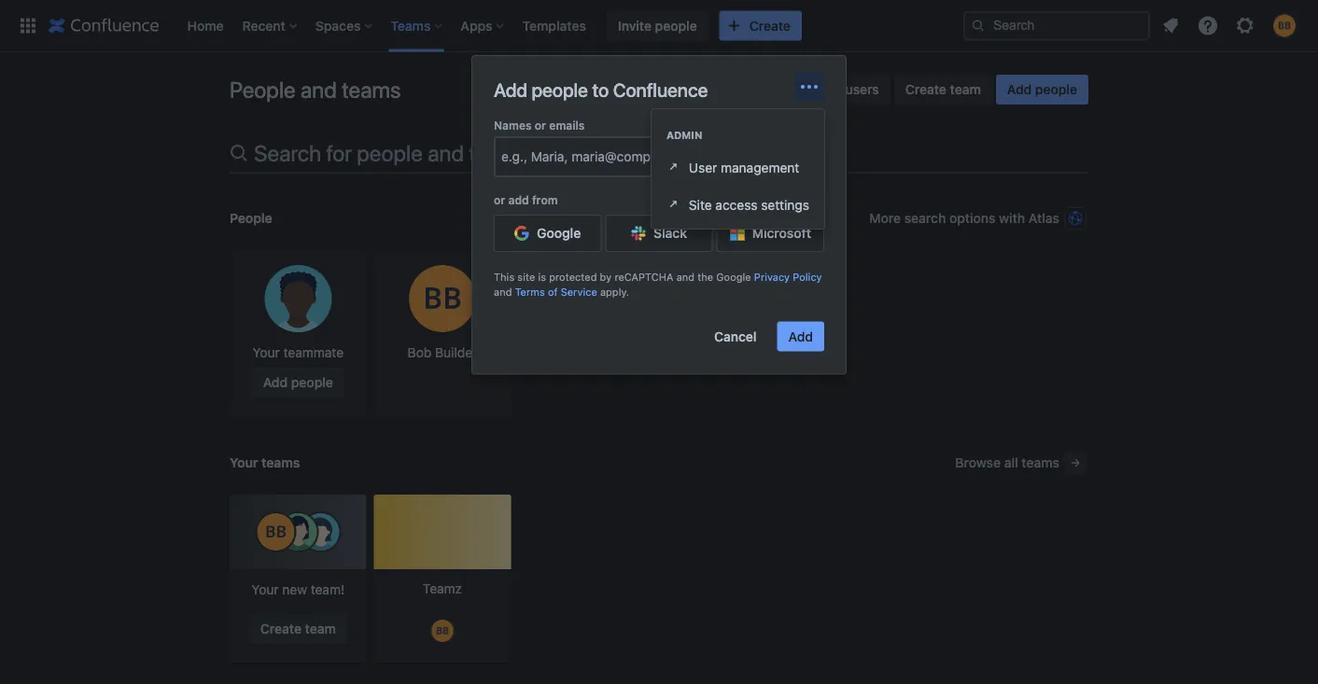 Task type: vqa. For each thing, say whether or not it's contained in the screenshot.
Invite people
yes



Task type: describe. For each thing, give the bounding box(es) containing it.
users
[[845, 82, 879, 97]]

or add from
[[494, 194, 558, 207]]

manage users link
[[782, 75, 891, 105]]

teams inside 'browse all teams' button
[[1022, 455, 1060, 471]]

team inside your teams element
[[305, 621, 336, 637]]

people for people and teams
[[230, 77, 296, 103]]

emails
[[549, 119, 585, 132]]

add people inside people element
[[263, 375, 333, 390]]

terms
[[515, 286, 545, 298]]

maria,
[[531, 149, 568, 164]]

apps button
[[455, 11, 511, 41]]

site access settings
[[689, 197, 809, 212]]

Search field
[[964, 11, 1150, 41]]

browse
[[955, 455, 1001, 471]]

apps
[[461, 18, 493, 33]]

global element
[[11, 0, 964, 52]]

open image
[[667, 159, 681, 174]]

of
[[548, 286, 558, 298]]

home
[[187, 18, 224, 33]]

browse all teams
[[955, 455, 1060, 471]]

your new team!
[[252, 582, 345, 598]]

maria@company.com
[[572, 149, 700, 164]]

names
[[494, 119, 532, 132]]

to
[[592, 78, 609, 100]]

your teammate
[[253, 345, 344, 360]]

and down 'this'
[[494, 286, 512, 298]]

add inside button
[[789, 329, 813, 344]]

invite people button
[[607, 11, 708, 41]]

with
[[999, 211, 1025, 226]]

people for people
[[230, 211, 272, 226]]

names or emails
[[494, 119, 585, 132]]

templates
[[522, 18, 586, 33]]

add button
[[777, 322, 824, 352]]

search for people and teams
[[254, 140, 528, 166]]

your for your teammate
[[253, 345, 280, 360]]

privacy
[[754, 271, 790, 283]]

templates link
[[517, 11, 592, 41]]

teamz
[[423, 581, 462, 596]]

manage users
[[793, 82, 879, 97]]

people for 'invite people' button
[[655, 18, 697, 33]]

team!
[[311, 582, 345, 598]]

site access settings link
[[652, 186, 824, 223]]

google inside this site is protected by recaptcha and the google privacy policy and terms of service apply.
[[716, 271, 751, 283]]

admin group
[[652, 109, 824, 229]]

teamz link
[[374, 495, 511, 669]]

microsoft button
[[717, 215, 824, 252]]

cancel button
[[703, 322, 768, 352]]

0 vertical spatial add people button
[[996, 75, 1089, 105]]

add
[[508, 194, 529, 207]]

settings icon image
[[1234, 14, 1257, 37]]

create team button inside your teams element
[[249, 614, 347, 644]]

privacy policy link
[[754, 271, 822, 283]]

by
[[600, 271, 612, 283]]

e.g.,
[[501, 149, 528, 164]]

your teams
[[230, 455, 300, 471]]

spaces
[[315, 18, 361, 33]]

confluence
[[613, 78, 708, 100]]

options
[[950, 211, 996, 226]]

builder
[[435, 345, 477, 360]]

teamz image
[[374, 495, 511, 570]]

policy
[[793, 271, 822, 283]]

people up emails
[[532, 78, 588, 100]]

admin
[[667, 129, 702, 141]]

manage
[[793, 82, 842, 97]]



Task type: locate. For each thing, give the bounding box(es) containing it.
search
[[254, 140, 321, 166]]

your
[[253, 345, 280, 360], [230, 455, 258, 471], [252, 582, 279, 598]]

1 vertical spatial create
[[260, 621, 302, 637]]

0 horizontal spatial add people button
[[252, 368, 344, 398]]

bob builder
[[408, 345, 477, 360]]

add people button down your teammate
[[252, 368, 344, 398]]

1 vertical spatial create team button
[[249, 614, 347, 644]]

Names or emails text field
[[501, 148, 505, 166]]

people down the search
[[230, 211, 272, 226]]

add people down your teammate
[[263, 375, 333, 390]]

user management
[[689, 160, 800, 175]]

for
[[326, 140, 352, 166]]

invite
[[618, 18, 652, 33]]

people inside 'invite people' button
[[655, 18, 697, 33]]

create
[[905, 82, 947, 97], [260, 621, 302, 637]]

1 horizontal spatial create team button
[[894, 75, 992, 105]]

1 vertical spatial or
[[494, 194, 505, 207]]

0 vertical spatial create
[[905, 82, 947, 97]]

0 vertical spatial or
[[535, 119, 546, 132]]

recaptcha
[[615, 271, 674, 283]]

add up names
[[494, 78, 527, 100]]

all
[[1004, 455, 1018, 471]]

people for add people button inside the people element
[[291, 375, 333, 390]]

1 horizontal spatial add people
[[1007, 82, 1077, 97]]

teams
[[342, 77, 401, 103], [469, 140, 528, 166], [261, 455, 300, 471], [1022, 455, 1060, 471]]

add down the search field
[[1007, 82, 1032, 97]]

google right the the
[[716, 271, 751, 283]]

people
[[655, 18, 697, 33], [532, 78, 588, 100], [1035, 82, 1077, 97], [357, 140, 423, 166], [291, 375, 333, 390]]

bob builder link
[[374, 250, 511, 418]]

1 horizontal spatial google
[[716, 271, 751, 283]]

people for the topmost add people button
[[1035, 82, 1077, 97]]

service
[[561, 286, 597, 298]]

create team
[[905, 82, 981, 97], [260, 621, 336, 637]]

site
[[518, 271, 535, 283]]

teammate
[[283, 345, 344, 360]]

create team down your new team!
[[260, 621, 336, 637]]

add people button down the search field
[[996, 75, 1089, 105]]

atlas
[[1029, 211, 1060, 226]]

user management link
[[652, 148, 824, 186]]

0 vertical spatial create team
[[905, 82, 981, 97]]

confluence image
[[49, 14, 159, 37], [49, 14, 159, 37]]

1 horizontal spatial add people button
[[996, 75, 1089, 105]]

protected
[[549, 271, 597, 283]]

atlas image
[[1068, 211, 1083, 226]]

1 vertical spatial add people
[[263, 375, 333, 390]]

add people to confluence
[[494, 78, 708, 100]]

google down from
[[537, 226, 581, 241]]

people right invite at left
[[655, 18, 697, 33]]

1 horizontal spatial create team
[[905, 82, 981, 97]]

cancel
[[714, 329, 757, 344]]

apply.
[[600, 286, 629, 298]]

2 vertical spatial your
[[252, 582, 279, 598]]

0 horizontal spatial google
[[537, 226, 581, 241]]

people down teammate
[[291, 375, 333, 390]]

1 vertical spatial team
[[305, 621, 336, 637]]

add down your teammate
[[263, 375, 288, 390]]

more image
[[798, 76, 821, 98]]

this site is protected by recaptcha and the google privacy policy and terms of service apply.
[[494, 271, 822, 298]]

people inside people element
[[291, 375, 333, 390]]

add inside people element
[[263, 375, 288, 390]]

0 vertical spatial create team button
[[894, 75, 992, 105]]

microsoft
[[752, 226, 811, 241]]

the
[[698, 271, 713, 283]]

people and teams
[[230, 77, 401, 103]]

1 horizontal spatial create
[[905, 82, 947, 97]]

create team button down search image
[[894, 75, 992, 105]]

add
[[494, 78, 527, 100], [1007, 82, 1032, 97], [789, 329, 813, 344], [263, 375, 288, 390]]

add people
[[1007, 82, 1077, 97], [263, 375, 333, 390]]

home link
[[182, 11, 229, 41]]

create team inside your teams element
[[260, 621, 336, 637]]

management
[[721, 160, 800, 175]]

0 vertical spatial people
[[230, 77, 296, 103]]

e.g., maria, maria@company.com
[[501, 149, 700, 164]]

google
[[537, 226, 581, 241], [716, 271, 751, 283]]

your for your new team!
[[252, 582, 279, 598]]

1 horizontal spatial or
[[535, 119, 546, 132]]

1 people from the top
[[230, 77, 296, 103]]

people element
[[230, 250, 1089, 418]]

and left add people to confluence "text box"
[[428, 140, 464, 166]]

terms of service link
[[515, 286, 597, 298]]

create down "new"
[[260, 621, 302, 637]]

and up for
[[301, 77, 337, 103]]

invite people
[[618, 18, 697, 33]]

people up the search
[[230, 77, 296, 103]]

spaces button
[[310, 11, 379, 41]]

0 vertical spatial team
[[950, 82, 981, 97]]

0 vertical spatial your
[[253, 345, 280, 360]]

team down search image
[[950, 82, 981, 97]]

or
[[535, 119, 546, 132], [494, 194, 505, 207]]

0 horizontal spatial create
[[260, 621, 302, 637]]

access
[[716, 197, 758, 212]]

add people button inside people element
[[252, 368, 344, 398]]

1 vertical spatial add people button
[[252, 368, 344, 398]]

open image
[[667, 197, 681, 211]]

1 vertical spatial google
[[716, 271, 751, 283]]

team
[[950, 82, 981, 97], [305, 621, 336, 637]]

search image
[[971, 18, 986, 33]]

site
[[689, 197, 712, 212]]

add down policy
[[789, 329, 813, 344]]

more search options with atlas
[[870, 211, 1060, 226]]

0 horizontal spatial or
[[494, 194, 505, 207]]

create right users
[[905, 82, 947, 97]]

1 vertical spatial people
[[230, 211, 272, 226]]

and
[[301, 77, 337, 103], [428, 140, 464, 166], [677, 271, 695, 283], [494, 286, 512, 298]]

2 people from the top
[[230, 211, 272, 226]]

0 horizontal spatial create team button
[[249, 614, 347, 644]]

new
[[282, 582, 307, 598]]

add people down the search field
[[1007, 82, 1077, 97]]

google button
[[494, 215, 602, 252]]

more search options with atlas button
[[868, 204, 1089, 233]]

or left add at the top
[[494, 194, 505, 207]]

this
[[494, 271, 515, 283]]

0 horizontal spatial add people
[[263, 375, 333, 390]]

google inside button
[[537, 226, 581, 241]]

more
[[870, 211, 901, 226]]

slack button
[[605, 215, 713, 252]]

and left the the
[[677, 271, 695, 283]]

user
[[689, 160, 717, 175]]

0 vertical spatial add people
[[1007, 82, 1077, 97]]

1 vertical spatial create team
[[260, 621, 336, 637]]

1 horizontal spatial team
[[950, 82, 981, 97]]

0 horizontal spatial team
[[305, 621, 336, 637]]

create team down search image
[[905, 82, 981, 97]]

0 horizontal spatial create team
[[260, 621, 336, 637]]

create team button down your new team!
[[249, 614, 347, 644]]

or left emails
[[535, 119, 546, 132]]

add people button
[[996, 75, 1089, 105], [252, 368, 344, 398]]

people right for
[[357, 140, 423, 166]]

your inside people element
[[253, 345, 280, 360]]

arrowrighticon image
[[1068, 456, 1083, 471]]

from
[[532, 194, 558, 207]]

people
[[230, 77, 296, 103], [230, 211, 272, 226]]

1 vertical spatial your
[[230, 455, 258, 471]]

search
[[904, 211, 946, 226]]

create team button
[[894, 75, 992, 105], [249, 614, 347, 644]]

banner containing home
[[0, 0, 1318, 52]]

people down the search field
[[1035, 82, 1077, 97]]

create inside your teams element
[[260, 621, 302, 637]]

is
[[538, 271, 546, 283]]

your teams element
[[230, 495, 1089, 669]]

slack
[[654, 226, 687, 241]]

banner
[[0, 0, 1318, 52]]

bob
[[408, 345, 432, 360]]

0 vertical spatial google
[[537, 226, 581, 241]]

your for your teams
[[230, 455, 258, 471]]

settings
[[761, 197, 809, 212]]

browse all teams button
[[954, 448, 1089, 478]]

team down team!
[[305, 621, 336, 637]]



